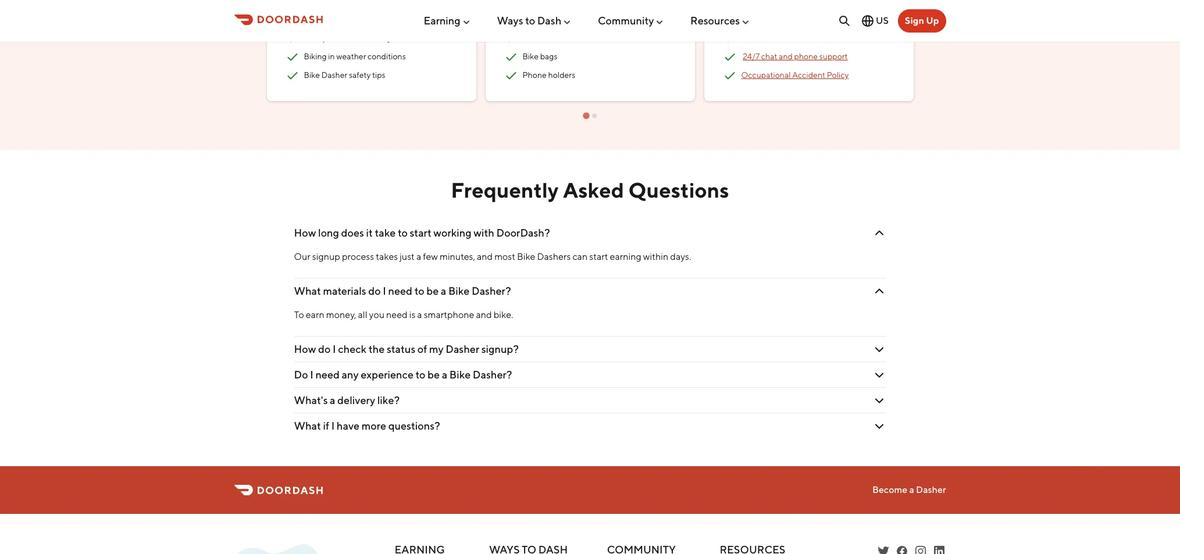 Task type: describe. For each thing, give the bounding box(es) containing it.
have
[[337, 420, 360, 432]]

instagram image
[[914, 545, 928, 555]]

dashers
[[537, 251, 571, 262]]

0 vertical spatial start
[[410, 227, 432, 239]]

what's
[[294, 395, 328, 407]]

i left 'check'
[[333, 343, 336, 356]]

a right is
[[417, 310, 422, 321]]

chat
[[762, 52, 778, 61]]

ways
[[497, 14, 524, 27]]

if
[[323, 420, 329, 432]]

bike
[[346, 33, 361, 43]]

in
[[328, 52, 335, 61]]

signup?
[[482, 343, 519, 356]]

a up smartphone on the bottom of the page
[[441, 285, 447, 297]]

what for what materials do i need to be a bike dasher?
[[294, 285, 321, 297]]

learn
[[294, 11, 313, 20]]

1 vertical spatial dasher
[[446, 343, 480, 356]]

dasher? for what materials do i need to be a bike dasher?
[[472, 285, 511, 297]]

linkedin link
[[933, 545, 947, 555]]

biking in weather conditions
[[304, 52, 406, 61]]

tips to learn about:
[[285, 0, 456, 20]]

below,
[[504, 11, 528, 20]]

you
[[369, 310, 385, 321]]

frequently asked questions
[[451, 177, 730, 202]]

delivery
[[338, 395, 375, 407]]

what's a delivery like?
[[294, 395, 400, 407]]

a down my
[[442, 369, 448, 381]]

occupational accident policy
[[742, 70, 849, 80]]

to for do i need any experience to be a bike dasher?
[[416, 369, 426, 381]]

chevron down image for what if i have more questions?
[[873, 419, 887, 433]]

1 vertical spatial do
[[318, 343, 331, 356]]

2 vertical spatial need
[[316, 369, 340, 381]]

and left bike.
[[476, 310, 492, 321]]

to earn money, all you need is a smartphone and bike.
[[294, 310, 517, 321]]

money,
[[326, 310, 356, 321]]

become a dasher
[[873, 485, 947, 496]]

0 horizontal spatial tips
[[372, 70, 386, 80]]

linkedin image
[[933, 545, 947, 555]]

policy
[[827, 70, 849, 80]]

like the below, and more!
[[504, 0, 665, 20]]

bags
[[540, 52, 558, 61]]

within
[[644, 251, 669, 262]]

ways to dash
[[497, 14, 562, 27]]

my
[[429, 343, 444, 356]]

do i need any experience to be a bike dasher?
[[294, 369, 512, 381]]

materials
[[323, 285, 366, 297]]

asked
[[563, 177, 624, 202]]

more
[[362, 420, 386, 432]]

0 vertical spatial do
[[369, 285, 381, 297]]

how for how long does it take to start working with doordash?
[[294, 227, 316, 239]]

resources
[[691, 14, 740, 27]]

with inside know before you go region
[[329, 33, 344, 43]]

weather
[[337, 52, 366, 61]]

how long does it take to start working with doordash?
[[294, 227, 550, 239]]

earning link
[[424, 10, 471, 31]]

community
[[598, 14, 654, 27]]

earn
[[306, 310, 325, 321]]

earning
[[610, 251, 642, 262]]

up
[[927, 15, 940, 26]]

what for what if i have more questions?
[[294, 420, 321, 432]]

to up helmets
[[526, 14, 535, 27]]

twitter link
[[877, 545, 891, 555]]

working
[[434, 227, 472, 239]]

bike.
[[494, 310, 514, 321]]

safedash
[[743, 33, 778, 43]]

safety
[[349, 70, 371, 80]]

what if i have more questions?
[[294, 420, 440, 432]]

chevron down image for signup?
[[873, 342, 887, 356]]

and right chat
[[779, 52, 793, 61]]

safety
[[304, 33, 327, 43]]

to
[[294, 310, 304, 321]]

occupational accident policy link
[[742, 70, 849, 80]]

check mark image for safety with bike dashing
[[285, 31, 299, 45]]

be for experience
[[428, 369, 440, 381]]

1 vertical spatial with
[[474, 227, 495, 239]]

experience
[[361, 369, 414, 381]]

our signup process takes just a few minutes, and most bike dashers can start earning within days.
[[294, 251, 692, 262]]

check mark image left 24/7
[[723, 50, 737, 64]]

phone holders
[[523, 70, 576, 80]]

bike bags
[[523, 52, 559, 61]]

ways to dash link
[[497, 10, 572, 31]]

to for what materials do i need to be a bike dasher?
[[415, 285, 425, 297]]

helmets
[[523, 33, 554, 43]]

days.
[[671, 251, 692, 262]]

dashing
[[363, 33, 391, 43]]

like?
[[378, 395, 400, 407]]

dash
[[538, 14, 562, 27]]



Task type: locate. For each thing, give the bounding box(es) containing it.
how do i check the status of my dasher signup?
[[294, 343, 519, 356]]

conditions
[[368, 52, 406, 61]]

to right take
[[398, 227, 408, 239]]

check mark image for phone holders
[[504, 68, 518, 82]]

the
[[653, 0, 665, 8], [369, 343, 385, 356]]

need left "any" at the bottom
[[316, 369, 340, 381]]

1 how from the top
[[294, 227, 316, 239]]

1 horizontal spatial the
[[653, 0, 665, 8]]

24/7
[[743, 52, 760, 61]]

check mark image for bike dasher safety tips
[[285, 68, 299, 82]]

what materials do i need to be a bike dasher?
[[294, 285, 511, 297]]

does
[[341, 227, 364, 239]]

and left the most
[[477, 251, 493, 262]]

most
[[495, 251, 516, 262]]

0 vertical spatial with
[[329, 33, 344, 43]]

instagram link
[[914, 545, 928, 555]]

what up earn
[[294, 285, 321, 297]]

bike dasher safety tips
[[304, 70, 386, 80]]

1 vertical spatial tips
[[372, 70, 386, 80]]

globe line image
[[861, 14, 875, 28]]

1 vertical spatial what
[[294, 420, 321, 432]]

chevron down image
[[873, 226, 887, 240], [873, 342, 887, 356], [873, 368, 887, 382], [873, 394, 887, 408]]

be up smartphone on the bottom of the page
[[427, 285, 439, 297]]

0 vertical spatial need
[[388, 285, 413, 297]]

tips right safety
[[372, 70, 386, 80]]

and left more! at the top of the page
[[529, 11, 543, 20]]

to left "learn"
[[285, 11, 293, 20]]

dasher inside know before you go region
[[322, 70, 348, 80]]

to
[[285, 11, 293, 20], [526, 14, 535, 27], [398, 227, 408, 239], [415, 285, 425, 297], [416, 369, 426, 381]]

chevron down image for what materials do i need to be a bike dasher?
[[873, 284, 887, 298]]

0 vertical spatial be
[[427, 285, 439, 297]]

0 horizontal spatial do
[[318, 343, 331, 356]]

1 vertical spatial how
[[294, 343, 316, 356]]

facebook image
[[895, 545, 909, 555]]

0 vertical spatial the
[[653, 0, 665, 8]]

to down "of"
[[416, 369, 426, 381]]

24/7 chat and phone support
[[743, 52, 848, 61]]

a right the become
[[910, 485, 915, 496]]

0 vertical spatial dasher?
[[472, 285, 511, 297]]

0 horizontal spatial the
[[369, 343, 385, 356]]

0 horizontal spatial dasher
[[322, 70, 348, 80]]

1 vertical spatial start
[[590, 251, 608, 262]]

0 vertical spatial dasher
[[322, 70, 348, 80]]

dasher? down the 'signup?'
[[473, 369, 512, 381]]

minutes,
[[440, 251, 475, 262]]

how up do
[[294, 343, 316, 356]]

holders
[[548, 70, 576, 80]]

1 what from the top
[[294, 285, 321, 297]]

and
[[529, 11, 543, 20], [779, 52, 793, 61], [477, 251, 493, 262], [476, 310, 492, 321]]

start right can on the top of page
[[590, 251, 608, 262]]

4 chevron down image from the top
[[873, 394, 887, 408]]

check
[[338, 343, 367, 356]]

to for how long does it take to start working with doordash?
[[398, 227, 408, 239]]

be
[[427, 285, 439, 297], [428, 369, 440, 381]]

be for need
[[427, 285, 439, 297]]

1 horizontal spatial start
[[590, 251, 608, 262]]

check mark image
[[1161, 28, 1175, 42], [942, 31, 956, 45], [285, 50, 299, 64], [723, 68, 737, 82]]

how left long
[[294, 227, 316, 239]]

dasher down in
[[322, 70, 348, 80]]

like
[[639, 0, 652, 8]]

check mark image down resources
[[723, 31, 737, 45]]

0 vertical spatial how
[[294, 227, 316, 239]]

dasher
[[322, 70, 348, 80], [446, 343, 480, 356], [917, 485, 947, 496]]

and inside the like the below, and more!
[[529, 11, 543, 20]]

questions
[[629, 177, 730, 202]]

check mark image left the bike dasher safety tips
[[285, 68, 299, 82]]

safedash link
[[743, 33, 778, 43]]

support
[[820, 52, 848, 61]]

check mark image for helmets
[[504, 31, 518, 45]]

sign
[[905, 15, 925, 26]]

a right 'what's'
[[330, 395, 336, 407]]

need up "to earn money, all you need is a smartphone and bike."
[[388, 285, 413, 297]]

takes
[[376, 251, 398, 262]]

dasher right my
[[446, 343, 480, 356]]

frequently
[[451, 177, 559, 202]]

few
[[423, 251, 438, 262]]

take
[[375, 227, 396, 239]]

i right if
[[332, 420, 335, 432]]

the right 'check'
[[369, 343, 385, 356]]

is
[[410, 310, 416, 321]]

check mark image left bike bags
[[504, 50, 518, 64]]

chevron down image
[[873, 284, 887, 298], [873, 419, 887, 433]]

start
[[410, 227, 432, 239], [590, 251, 608, 262]]

what left if
[[294, 420, 321, 432]]

a right just at the left
[[417, 251, 421, 262]]

smartphone
[[424, 310, 475, 321]]

safety with bike dashing
[[304, 33, 391, 43]]

more!
[[545, 11, 566, 20]]

with up the our signup process takes just a few minutes, and most bike dashers can start earning within days.
[[474, 227, 495, 239]]

0 vertical spatial what
[[294, 285, 321, 297]]

all
[[358, 310, 367, 321]]

2 vertical spatial dasher
[[917, 485, 947, 496]]

24/7 chat and phone support link
[[743, 52, 848, 61]]

it
[[366, 227, 373, 239]]

1 horizontal spatial dasher
[[446, 343, 480, 356]]

dasher? up bike.
[[472, 285, 511, 297]]

1 vertical spatial need
[[386, 310, 408, 321]]

need left is
[[386, 310, 408, 321]]

0 horizontal spatial with
[[329, 33, 344, 43]]

1 vertical spatial chevron down image
[[873, 419, 887, 433]]

twitter image
[[877, 545, 891, 555]]

the inside the like the below, and more!
[[653, 0, 665, 8]]

any
[[342, 369, 359, 381]]

0 horizontal spatial start
[[410, 227, 432, 239]]

do left 'check'
[[318, 343, 331, 356]]

1 chevron down image from the top
[[873, 226, 887, 240]]

become a dasher link
[[873, 485, 947, 496]]

sign up
[[905, 15, 940, 26]]

bike
[[523, 52, 539, 61], [304, 70, 320, 80], [517, 251, 536, 262], [449, 285, 470, 297], [450, 369, 471, 381]]

dasher?
[[472, 285, 511, 297], [473, 369, 512, 381]]

resources link
[[691, 10, 751, 31]]

need
[[388, 285, 413, 297], [386, 310, 408, 321], [316, 369, 340, 381]]

1 vertical spatial be
[[428, 369, 440, 381]]

long
[[318, 227, 339, 239]]

chevron down image for doordash?
[[873, 226, 887, 240]]

tips up earning link
[[443, 0, 456, 8]]

phone
[[523, 70, 547, 80]]

just
[[400, 251, 415, 262]]

dasher? for do i need any experience to be a bike dasher?
[[473, 369, 512, 381]]

facebook link
[[895, 545, 909, 555]]

how
[[294, 227, 316, 239], [294, 343, 316, 356]]

accident
[[793, 70, 826, 80]]

phone
[[795, 52, 818, 61]]

check mark image
[[285, 31, 299, 45], [504, 31, 518, 45], [723, 31, 737, 45], [504, 50, 518, 64], [723, 50, 737, 64], [285, 68, 299, 82], [504, 68, 518, 82]]

2 chevron down image from the top
[[873, 419, 887, 433]]

2 chevron down image from the top
[[873, 342, 887, 356]]

1 vertical spatial the
[[369, 343, 385, 356]]

biking
[[304, 52, 327, 61]]

0 vertical spatial chevron down image
[[873, 284, 887, 298]]

1 vertical spatial dasher?
[[473, 369, 512, 381]]

1 horizontal spatial tips
[[443, 0, 456, 8]]

do up "you"
[[369, 285, 381, 297]]

process
[[342, 251, 374, 262]]

what
[[294, 285, 321, 297], [294, 420, 321, 432]]

doordash?
[[497, 227, 550, 239]]

start up "few"
[[410, 227, 432, 239]]

i right do
[[310, 369, 314, 381]]

us
[[876, 15, 889, 26]]

check mark image left safety in the left of the page
[[285, 31, 299, 45]]

check mark image left phone
[[504, 68, 518, 82]]

of
[[418, 343, 427, 356]]

check mark image down ways
[[504, 31, 518, 45]]

1 horizontal spatial with
[[474, 227, 495, 239]]

be down my
[[428, 369, 440, 381]]

1 horizontal spatial do
[[369, 285, 381, 297]]

tips inside tips to learn about:
[[443, 0, 456, 8]]

chevron down image for dasher?
[[873, 368, 887, 382]]

become
[[873, 485, 908, 496]]

our
[[294, 251, 311, 262]]

3 chevron down image from the top
[[873, 368, 887, 382]]

earning
[[424, 14, 461, 27]]

check mark image for bike bags
[[504, 50, 518, 64]]

to inside tips to learn about:
[[285, 11, 293, 20]]

to up is
[[415, 285, 425, 297]]

status
[[387, 343, 416, 356]]

tips
[[443, 0, 456, 8], [372, 70, 386, 80]]

dasher right the become
[[917, 485, 947, 496]]

2 horizontal spatial dasher
[[917, 485, 947, 496]]

sign up button
[[898, 9, 947, 33]]

0 vertical spatial tips
[[443, 0, 456, 8]]

2 what from the top
[[294, 420, 321, 432]]

community link
[[598, 10, 665, 31]]

how for how do i check the status of my dasher signup?
[[294, 343, 316, 356]]

i up "you"
[[383, 285, 386, 297]]

occupational
[[742, 70, 791, 80]]

1 chevron down image from the top
[[873, 284, 887, 298]]

know before you go region
[[262, 0, 1181, 120]]

about:
[[314, 11, 338, 20]]

doordash for merchants image
[[234, 545, 334, 555]]

the right like
[[653, 0, 665, 8]]

do
[[294, 369, 308, 381]]

2 how from the top
[[294, 343, 316, 356]]

select a slide to show tab list
[[262, 110, 919, 120]]

can
[[573, 251, 588, 262]]

with left bike
[[329, 33, 344, 43]]



Task type: vqa. For each thing, say whether or not it's contained in the screenshot.
accident
yes



